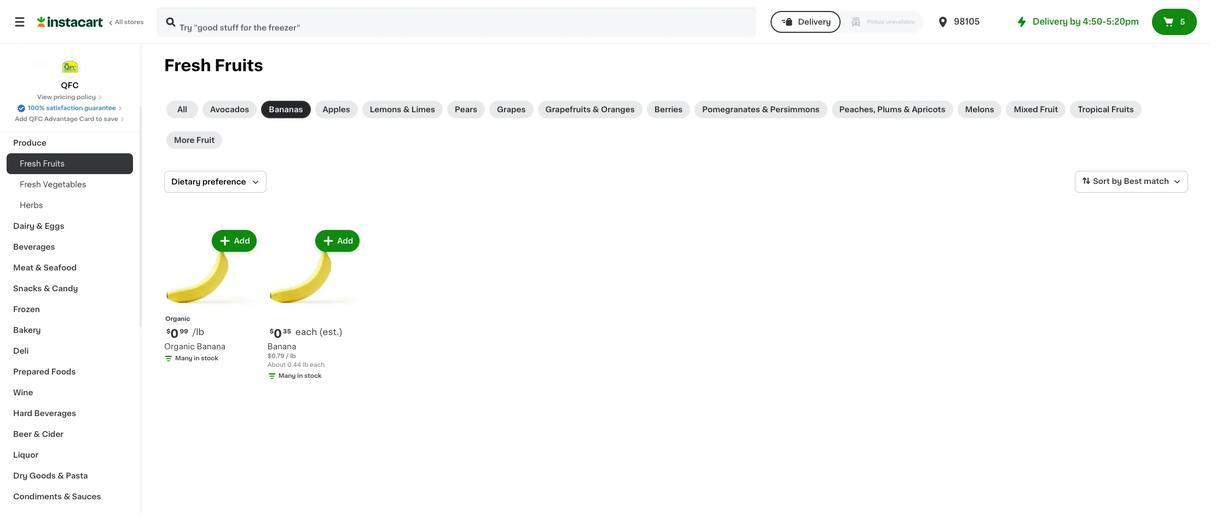 Task type: vqa. For each thing, say whether or not it's contained in the screenshot.
the topmost Fresh Fruits
yes



Task type: describe. For each thing, give the bounding box(es) containing it.
$ for $ 0 99 /lb
[[167, 328, 171, 334]]

fresh vegetables
[[20, 181, 86, 188]]

dry
[[13, 472, 28, 480]]

best match
[[1125, 178, 1170, 185]]

dairy
[[13, 222, 34, 230]]

banana inside banana $0.79 / lb about 0.44 lb each
[[268, 343, 296, 350]]

service type group
[[771, 11, 924, 33]]

0 vertical spatial fresh fruits
[[164, 58, 263, 73]]

more fruit
[[174, 136, 215, 144]]

cider
[[42, 431, 64, 438]]

delivery by 4:50-5:20pm
[[1034, 18, 1140, 26]]

snacks & candy link
[[7, 278, 133, 299]]

/
[[286, 353, 289, 359]]

hard
[[13, 410, 32, 417]]

pomegranates & persimmons link
[[695, 101, 828, 118]]

2 product group from the left
[[268, 228, 362, 383]]

1 vertical spatial many
[[279, 373, 296, 379]]

delivery for delivery by 4:50-5:20pm
[[1034, 18, 1069, 26]]

sort
[[1094, 178, 1111, 185]]

limes
[[412, 106, 435, 113]]

melons link
[[958, 101, 1003, 118]]

beer & cider link
[[7, 424, 133, 445]]

view pricing policy link
[[37, 93, 102, 102]]

& for persimmons
[[763, 106, 769, 113]]

tropical fruits
[[1079, 106, 1135, 113]]

meat & seafood link
[[7, 257, 133, 278]]

plums
[[878, 106, 902, 113]]

banana $0.79 / lb about 0.44 lb each
[[268, 343, 325, 368]]

98105
[[955, 18, 981, 26]]

produce
[[13, 139, 47, 147]]

grapes
[[497, 106, 526, 113]]

1 horizontal spatial fruits
[[215, 58, 263, 73]]

advantage
[[44, 116, 78, 122]]

meat
[[13, 264, 33, 272]]

frozen
[[13, 306, 40, 313]]

$0.99 per pound element
[[164, 327, 259, 341]]

0 horizontal spatial many
[[175, 355, 193, 361]]

match
[[1145, 178, 1170, 185]]

recipes link
[[7, 91, 133, 112]]

persimmons
[[771, 106, 820, 113]]

1 horizontal spatial lb
[[303, 362, 309, 368]]

goods
[[29, 472, 56, 480]]

100% satisfaction guarantee button
[[17, 102, 123, 113]]

grapefruits & oranges
[[546, 106, 635, 113]]

avocados
[[210, 106, 249, 113]]

each inside banana $0.79 / lb about 0.44 lb each
[[310, 362, 325, 368]]

lists link
[[7, 51, 133, 73]]

tropical
[[1079, 106, 1110, 113]]

beer
[[13, 431, 32, 438]]

add for organic banana
[[234, 237, 250, 245]]

delivery by 4:50-5:20pm link
[[1016, 15, 1140, 28]]

again
[[55, 37, 77, 44]]

satisfaction
[[46, 105, 83, 111]]

organic for organic banana
[[164, 343, 195, 350]]

apricots
[[913, 106, 946, 113]]

1 vertical spatial beverages
[[34, 410, 76, 417]]

vegetables
[[43, 181, 86, 188]]

fruit for more fruit
[[197, 136, 215, 144]]

pricing
[[54, 94, 75, 100]]

0 vertical spatial beverages
[[13, 243, 55, 251]]

$0.35 each (estimated) element
[[268, 327, 362, 341]]

& for sauces
[[64, 493, 70, 501]]

1 horizontal spatial stock
[[305, 373, 322, 379]]

view pricing policy
[[37, 94, 96, 100]]

beverages link
[[7, 237, 133, 257]]

0 horizontal spatial lb
[[290, 353, 296, 359]]

$ 0 99 /lb
[[167, 327, 204, 339]]

qfc link
[[59, 57, 80, 91]]

lemons & limes link
[[362, 101, 443, 118]]

sort by
[[1094, 178, 1123, 185]]

peaches, plums & apricots link
[[832, 101, 954, 118]]

dairy & eggs link
[[7, 216, 133, 237]]

/lb
[[193, 327, 204, 336]]

lists
[[31, 59, 50, 66]]

fresh vegetables link
[[7, 174, 133, 195]]

save
[[104, 116, 118, 122]]

bananas
[[269, 106, 303, 113]]

oranges
[[601, 106, 635, 113]]

instacart logo image
[[37, 15, 103, 28]]

5 button
[[1153, 9, 1198, 35]]

frozen link
[[7, 299, 133, 320]]

peaches,
[[840, 106, 876, 113]]

1 product group from the left
[[164, 228, 259, 365]]

card
[[79, 116, 94, 122]]

99
[[180, 328, 188, 334]]

wine
[[13, 389, 33, 397]]

condiments
[[13, 493, 62, 501]]

recipes
[[13, 97, 45, 105]]

add button for organic banana
[[213, 231, 256, 251]]

pears
[[455, 106, 478, 113]]

& for eggs
[[36, 222, 43, 230]]

0 horizontal spatial stock
[[201, 355, 218, 361]]

policy
[[77, 94, 96, 100]]

buy it again
[[31, 37, 77, 44]]

melons
[[966, 106, 995, 113]]

$0.79
[[268, 353, 285, 359]]

view
[[37, 94, 52, 100]]

1 horizontal spatial in
[[297, 373, 303, 379]]

it
[[48, 37, 53, 44]]

buy it again link
[[7, 30, 133, 51]]

organic banana
[[164, 343, 226, 350]]

bananas link
[[261, 101, 311, 118]]

98105 button
[[937, 7, 1003, 37]]

tropical fruits link
[[1071, 101, 1142, 118]]



Task type: locate. For each thing, give the bounding box(es) containing it.
0 horizontal spatial 0
[[171, 328, 179, 339]]

0 vertical spatial by
[[1071, 18, 1082, 26]]

0.44
[[288, 362, 301, 368]]

add
[[15, 116, 27, 122], [234, 237, 250, 245], [337, 237, 353, 245]]

all stores link
[[37, 7, 145, 37]]

thanksgiving link
[[7, 112, 133, 133]]

bakery
[[13, 326, 41, 334]]

produce link
[[7, 133, 133, 153]]

bakery link
[[7, 320, 133, 341]]

fresh up "all" link
[[164, 58, 211, 73]]

hard beverages
[[13, 410, 76, 417]]

$ left 35
[[270, 328, 274, 334]]

pomegranates & persimmons
[[703, 106, 820, 113]]

in down organic banana
[[194, 355, 200, 361]]

all for all
[[177, 106, 187, 113]]

0 horizontal spatial by
[[1071, 18, 1082, 26]]

fresh fruits up avocados
[[164, 58, 263, 73]]

more
[[174, 136, 195, 144]]

prepared foods link
[[7, 361, 133, 382]]

100% satisfaction guarantee
[[28, 105, 116, 111]]

by right the sort
[[1113, 178, 1123, 185]]

0
[[171, 328, 179, 339], [274, 328, 282, 339]]

stock
[[201, 355, 218, 361], [305, 373, 322, 379]]

beer & cider
[[13, 431, 64, 438]]

qfc
[[61, 82, 79, 89], [29, 116, 43, 122]]

0 vertical spatial organic
[[165, 316, 190, 322]]

2 horizontal spatial add
[[337, 237, 353, 245]]

Best match Sort by field
[[1076, 171, 1189, 193]]

beverages down dairy & eggs
[[13, 243, 55, 251]]

all left stores
[[115, 19, 123, 25]]

to
[[96, 116, 102, 122]]

1 horizontal spatial all
[[177, 106, 187, 113]]

apples
[[323, 106, 350, 113]]

1 vertical spatial each
[[310, 362, 325, 368]]

avocados link
[[203, 101, 257, 118]]

foods
[[51, 368, 76, 376]]

guarantee
[[84, 105, 116, 111]]

& right plums
[[904, 106, 911, 113]]

all inside all stores link
[[115, 19, 123, 25]]

0 horizontal spatial qfc
[[29, 116, 43, 122]]

add qfc advantage card to save link
[[15, 115, 125, 124]]

meat & seafood
[[13, 264, 77, 272]]

by left the 4:50-
[[1071, 18, 1082, 26]]

mixed fruit
[[1015, 106, 1059, 113]]

fruits up avocados link
[[215, 58, 263, 73]]

add for banana
[[337, 237, 353, 245]]

0 vertical spatial many in stock
[[175, 355, 218, 361]]

0 left 35
[[274, 328, 282, 339]]

snacks & candy
[[13, 285, 78, 292]]

$ inside $ 0 99 /lb
[[167, 328, 171, 334]]

1 horizontal spatial delivery
[[1034, 18, 1069, 26]]

pasta
[[66, 472, 88, 480]]

in down 0.44
[[297, 373, 303, 379]]

add button for banana
[[317, 231, 359, 251]]

1 horizontal spatial by
[[1113, 178, 1123, 185]]

1 horizontal spatial product group
[[268, 228, 362, 383]]

fresh fruits link
[[7, 153, 133, 174]]

stock down organic banana
[[201, 355, 218, 361]]

35
[[283, 328, 291, 334]]

1 horizontal spatial fresh fruits
[[164, 58, 263, 73]]

fruits inside fresh fruits link
[[43, 160, 65, 168]]

$ 0 35
[[270, 328, 291, 339]]

many down 0.44
[[279, 373, 296, 379]]

fresh fruits
[[164, 58, 263, 73], [20, 160, 65, 168]]

1 horizontal spatial qfc
[[61, 82, 79, 89]]

1 horizontal spatial add
[[234, 237, 250, 245]]

fruits inside tropical fruits link
[[1112, 106, 1135, 113]]

delivery inside delivery button
[[799, 18, 832, 26]]

lb
[[290, 353, 296, 359], [303, 362, 309, 368]]

0 horizontal spatial delivery
[[799, 18, 832, 26]]

all link
[[167, 101, 198, 118]]

fruit
[[1041, 106, 1059, 113], [197, 136, 215, 144]]

liquor link
[[7, 445, 133, 466]]

0 vertical spatial many
[[175, 355, 193, 361]]

dry goods & pasta link
[[7, 466, 133, 486]]

grapes link
[[490, 101, 534, 118]]

0 vertical spatial qfc
[[61, 82, 79, 89]]

by for delivery
[[1071, 18, 1082, 26]]

seafood
[[44, 264, 77, 272]]

qfc inside qfc link
[[61, 82, 79, 89]]

0 horizontal spatial add
[[15, 116, 27, 122]]

organic down $ 0 99 /lb
[[164, 343, 195, 350]]

fruits up fresh vegetables
[[43, 160, 65, 168]]

0 horizontal spatial in
[[194, 355, 200, 361]]

1 vertical spatial many in stock
[[279, 373, 322, 379]]

& left limes
[[403, 106, 410, 113]]

1 $ from the left
[[167, 328, 171, 334]]

& right beer
[[34, 431, 40, 438]]

lb right 0.44
[[303, 362, 309, 368]]

None search field
[[157, 7, 757, 37]]

1 banana from the left
[[197, 343, 226, 350]]

each
[[296, 327, 317, 336], [310, 362, 325, 368]]

prepared foods
[[13, 368, 76, 376]]

1 horizontal spatial many in stock
[[279, 373, 322, 379]]

fruit right mixed
[[1041, 106, 1059, 113]]

qfc logo image
[[59, 57, 80, 78]]

0 horizontal spatial all
[[115, 19, 123, 25]]

2 add button from the left
[[317, 231, 359, 251]]

2 vertical spatial fruits
[[43, 160, 65, 168]]

1 vertical spatial stock
[[305, 373, 322, 379]]

& right meat at the bottom of page
[[35, 264, 42, 272]]

$ inside $ 0 35
[[270, 328, 274, 334]]

1 vertical spatial fresh fruits
[[20, 160, 65, 168]]

1 vertical spatial fresh
[[20, 160, 41, 168]]

2 vertical spatial fresh
[[20, 181, 41, 188]]

delivery
[[1034, 18, 1069, 26], [799, 18, 832, 26]]

1 vertical spatial by
[[1113, 178, 1123, 185]]

0 vertical spatial in
[[194, 355, 200, 361]]

dietary
[[171, 178, 201, 186]]

all stores
[[115, 19, 144, 25]]

many down organic banana
[[175, 355, 193, 361]]

1 horizontal spatial add button
[[317, 231, 359, 251]]

0 horizontal spatial fruit
[[197, 136, 215, 144]]

peaches, plums & apricots
[[840, 106, 946, 113]]

all for all stores
[[115, 19, 123, 25]]

stores
[[124, 19, 144, 25]]

lb right /
[[290, 353, 296, 359]]

banana down $0.99 per pound 'element'
[[197, 343, 226, 350]]

0 for $ 0 35
[[274, 328, 282, 339]]

delivery inside delivery by 4:50-5:20pm 'link'
[[1034, 18, 1069, 26]]

0 horizontal spatial banana
[[197, 343, 226, 350]]

1 0 from the left
[[171, 328, 179, 339]]

deli link
[[7, 341, 133, 361]]

& left 'sauces' on the bottom of the page
[[64, 493, 70, 501]]

0 vertical spatial each
[[296, 327, 317, 336]]

many in stock down 0.44
[[279, 373, 322, 379]]

0 horizontal spatial add button
[[213, 231, 256, 251]]

mixed fruit link
[[1007, 101, 1067, 118]]

many in stock down organic banana
[[175, 355, 218, 361]]

by inside 'link'
[[1071, 18, 1082, 26]]

0 horizontal spatial product group
[[164, 228, 259, 365]]

& left oranges
[[593, 106, 599, 113]]

1 horizontal spatial many
[[279, 373, 296, 379]]

fruit for mixed fruit
[[1041, 106, 1059, 113]]

dairy & eggs
[[13, 222, 64, 230]]

4:50-
[[1084, 18, 1107, 26]]

0 horizontal spatial fresh fruits
[[20, 160, 65, 168]]

fresh up herbs
[[20, 181, 41, 188]]

eggs
[[45, 222, 64, 230]]

banana up /
[[268, 343, 296, 350]]

0 vertical spatial stock
[[201, 355, 218, 361]]

product group
[[164, 228, 259, 365], [268, 228, 362, 383]]

5
[[1181, 18, 1186, 26]]

& left persimmons
[[763, 106, 769, 113]]

5:20pm
[[1107, 18, 1140, 26]]

many
[[175, 355, 193, 361], [279, 373, 296, 379]]

$ left 99 at bottom left
[[167, 328, 171, 334]]

beverages
[[13, 243, 55, 251], [34, 410, 76, 417]]

0 vertical spatial lb
[[290, 353, 296, 359]]

0 vertical spatial all
[[115, 19, 123, 25]]

1 vertical spatial in
[[297, 373, 303, 379]]

1 horizontal spatial $
[[270, 328, 274, 334]]

fresh for fresh fruits link
[[20, 160, 41, 168]]

1 vertical spatial fruit
[[197, 136, 215, 144]]

sauces
[[72, 493, 101, 501]]

1 add button from the left
[[213, 231, 256, 251]]

beverages up cider
[[34, 410, 76, 417]]

1 vertical spatial qfc
[[29, 116, 43, 122]]

fruit right more at the left of page
[[197, 136, 215, 144]]

best
[[1125, 178, 1143, 185]]

fruits right tropical
[[1112, 106, 1135, 113]]

qfc down 100%
[[29, 116, 43, 122]]

& for oranges
[[593, 106, 599, 113]]

2 horizontal spatial fruits
[[1112, 106, 1135, 113]]

delivery for delivery
[[799, 18, 832, 26]]

1 vertical spatial all
[[177, 106, 187, 113]]

fresh down produce
[[20, 160, 41, 168]]

& for cider
[[34, 431, 40, 438]]

grapefruits & oranges link
[[538, 101, 643, 118]]

0 horizontal spatial fruits
[[43, 160, 65, 168]]

2 banana from the left
[[268, 343, 296, 350]]

pomegranates
[[703, 106, 761, 113]]

0 vertical spatial fruit
[[1041, 106, 1059, 113]]

each right 35
[[296, 327, 317, 336]]

0 for $ 0 99 /lb
[[171, 328, 179, 339]]

& left eggs
[[36, 222, 43, 230]]

0 inside $ 0 99 /lb
[[171, 328, 179, 339]]

& for seafood
[[35, 264, 42, 272]]

1 vertical spatial lb
[[303, 362, 309, 368]]

buy
[[31, 37, 46, 44]]

& left pasta
[[58, 472, 64, 480]]

each right 0.44
[[310, 362, 325, 368]]

0 horizontal spatial $
[[167, 328, 171, 334]]

1 horizontal spatial banana
[[268, 343, 296, 350]]

all inside "all" link
[[177, 106, 187, 113]]

0 vertical spatial fruits
[[215, 58, 263, 73]]

deli
[[13, 347, 29, 355]]

dietary preference button
[[164, 171, 266, 193]]

1 vertical spatial fruits
[[1112, 106, 1135, 113]]

snacks
[[13, 285, 42, 292]]

more fruit link
[[167, 131, 222, 149]]

thanksgiving
[[13, 118, 66, 126]]

2 0 from the left
[[274, 328, 282, 339]]

all up more at the left of page
[[177, 106, 187, 113]]

by inside field
[[1113, 178, 1123, 185]]

fresh fruits up fresh vegetables
[[20, 160, 65, 168]]

by for sort
[[1113, 178, 1123, 185]]

& for limes
[[403, 106, 410, 113]]

0 vertical spatial fresh
[[164, 58, 211, 73]]

0 horizontal spatial many in stock
[[175, 355, 218, 361]]

stock down banana $0.79 / lb about 0.44 lb each
[[305, 373, 322, 379]]

organic for organic
[[165, 316, 190, 322]]

Search field
[[158, 8, 756, 36]]

$ for $ 0 35
[[270, 328, 274, 334]]

add button
[[213, 231, 256, 251], [317, 231, 359, 251]]

herbs link
[[7, 195, 133, 216]]

& for candy
[[44, 285, 50, 292]]

2 $ from the left
[[270, 328, 274, 334]]

organic up 99 at bottom left
[[165, 316, 190, 322]]

1 horizontal spatial fruit
[[1041, 106, 1059, 113]]

lemons
[[370, 106, 402, 113]]

1 horizontal spatial 0
[[274, 328, 282, 339]]

0 left 99 at bottom left
[[171, 328, 179, 339]]

fresh for "fresh vegetables" link
[[20, 181, 41, 188]]

qfc inside add qfc advantage card to save link
[[29, 116, 43, 122]]

apples link
[[315, 101, 358, 118]]

& left candy on the left bottom
[[44, 285, 50, 292]]

1 vertical spatial organic
[[164, 343, 195, 350]]

all
[[115, 19, 123, 25], [177, 106, 187, 113]]

qfc up the view pricing policy link
[[61, 82, 79, 89]]



